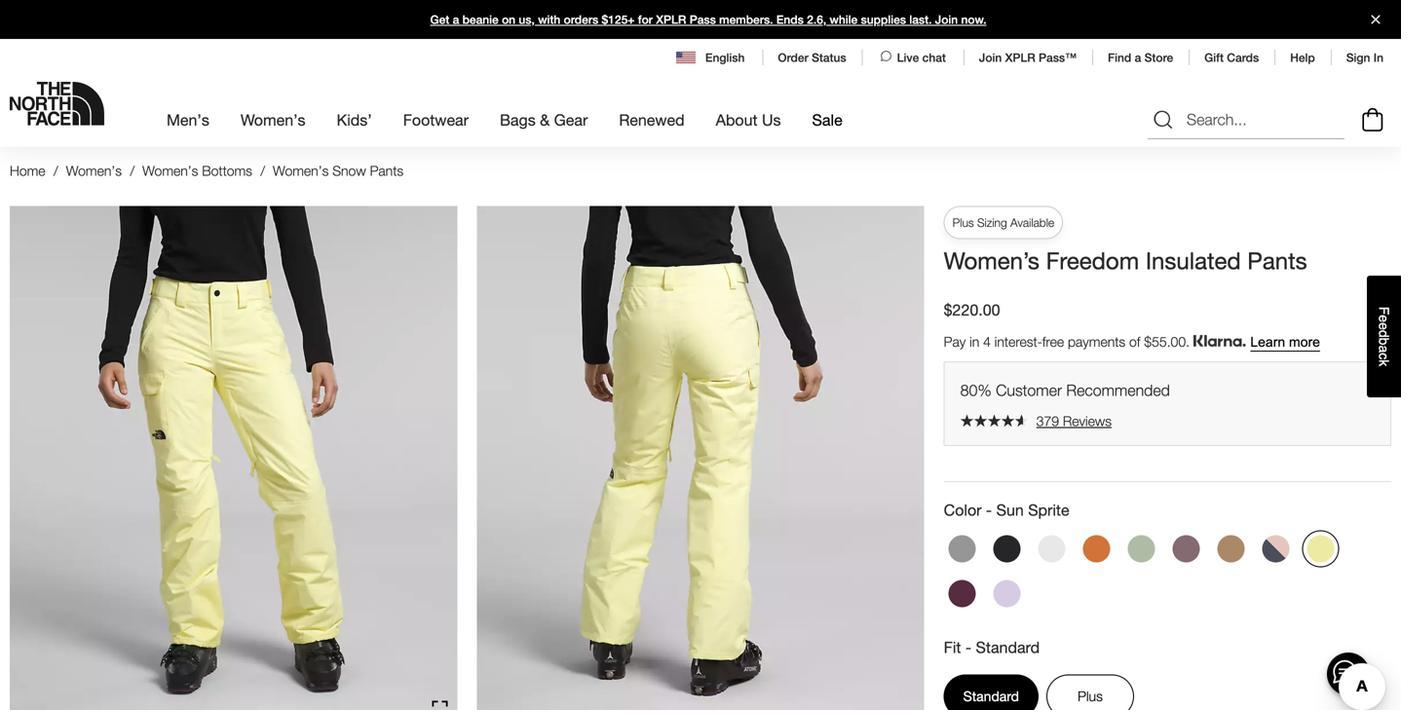 Task type: locate. For each thing, give the bounding box(es) containing it.
2 horizontal spatial a
[[1377, 346, 1393, 353]]

sun sprite image
[[1308, 536, 1335, 563]]

sale link
[[813, 93, 843, 147]]

a for find
[[1135, 51, 1142, 64]]

women's up bottoms
[[241, 111, 306, 129]]

1 horizontal spatial a
[[1135, 51, 1142, 64]]

-
[[987, 501, 993, 520], [966, 639, 972, 657]]

women's right home 'link'
[[66, 163, 122, 179]]

0 vertical spatial join
[[936, 13, 959, 26]]

with
[[538, 13, 561, 26]]

Gardenia White radio
[[1034, 531, 1071, 568]]

Misty Sage radio
[[1124, 531, 1161, 568]]

- right fit
[[966, 639, 972, 657]]

1 vertical spatial xplr
[[1006, 51, 1036, 64]]

$220.00
[[944, 301, 1001, 319]]

1 horizontal spatial /
[[130, 163, 135, 179]]

available
[[1011, 216, 1055, 230]]

1 vertical spatial standard
[[964, 689, 1020, 705]]

Pink Moss Faded Dye Camo Print radio
[[1258, 531, 1295, 568]]

2 e from the top
[[1377, 323, 1393, 330]]

Icy Lilac radio
[[989, 576, 1026, 613]]

standard
[[976, 639, 1040, 657], [964, 689, 1020, 705]]

a
[[453, 13, 459, 26], [1135, 51, 1142, 64], [1377, 346, 1393, 353]]

d
[[1377, 330, 1393, 338]]

tnf medium grey heather image
[[949, 536, 977, 563]]

- for fit
[[966, 639, 972, 657]]

view cart image
[[1358, 105, 1389, 135]]

/ left women's bottoms link
[[130, 163, 135, 179]]

TNF Black radio
[[989, 531, 1026, 568]]

color
[[944, 501, 982, 520]]

Fawn Grey Snake Charmer Print radio
[[1169, 531, 1206, 568]]

join xplr pass™
[[980, 51, 1077, 64]]

0 vertical spatial plus
[[953, 216, 975, 230]]

- left sun
[[987, 501, 993, 520]]

home
[[10, 163, 45, 179]]

pass™
[[1039, 51, 1077, 64]]

women's
[[241, 111, 306, 129], [66, 163, 122, 179], [142, 163, 198, 179], [273, 163, 329, 179]]

xplr right for at the left
[[656, 13, 687, 26]]

help
[[1291, 51, 1316, 64]]

english link
[[677, 49, 747, 66]]

f e e d b a c k
[[1377, 307, 1393, 367]]

recommended
[[1067, 381, 1171, 400]]

1 vertical spatial -
[[966, 639, 972, 657]]

e up the d
[[1377, 315, 1393, 323]]

learn
[[1251, 335, 1286, 350]]

a right get at the left of the page
[[453, 13, 459, 26]]

plus
[[953, 216, 975, 230], [1078, 689, 1103, 705]]

plus for plus
[[1078, 689, 1103, 705]]

pants up learn more at top
[[1248, 247, 1308, 275]]

Sun Sprite radio
[[1303, 531, 1340, 568]]

pants right snow
[[370, 163, 404, 179]]

e up b
[[1377, 323, 1393, 330]]

0 vertical spatial a
[[453, 13, 459, 26]]

renewed link
[[619, 93, 685, 147]]

/ right home 'link'
[[54, 163, 58, 179]]

0 horizontal spatial -
[[966, 639, 972, 657]]

find a store link
[[1109, 51, 1174, 64]]

standard up standard button
[[976, 639, 1040, 657]]

80% customer recommended
[[961, 381, 1171, 400]]

pants
[[370, 163, 404, 179], [1248, 247, 1308, 275]]

color option group
[[944, 531, 1392, 620]]

bags
[[500, 111, 536, 129]]

chat
[[923, 51, 947, 64]]

a up k
[[1377, 346, 1393, 353]]

379 reviews link
[[961, 413, 1376, 430]]

TNF Medium Grey Heather radio
[[944, 531, 981, 568]]

women's link
[[241, 93, 306, 147], [66, 163, 122, 179]]

plus inside button
[[1078, 689, 1103, 705]]

Search search field
[[1148, 101, 1345, 140]]

0 horizontal spatial plus
[[953, 216, 975, 230]]

women's link right home 'link'
[[66, 163, 122, 179]]

k
[[1377, 360, 1393, 367]]

learn more
[[1251, 335, 1321, 350]]

icy lilac image
[[994, 581, 1021, 608]]

standard down fit - standard
[[964, 689, 1020, 705]]

0 horizontal spatial /
[[54, 163, 58, 179]]

0 horizontal spatial xplr
[[656, 13, 687, 26]]

0 horizontal spatial join
[[936, 13, 959, 26]]

1 vertical spatial pants
[[1248, 247, 1308, 275]]

1 vertical spatial plus
[[1078, 689, 1103, 705]]

sprite
[[1029, 501, 1070, 520]]

a for get
[[453, 13, 459, 26]]

women's link up bottoms
[[241, 93, 306, 147]]

xplr left pass™
[[1006, 51, 1036, 64]]

customer
[[997, 381, 1063, 400]]

$125+
[[602, 13, 635, 26]]

learn more button
[[1251, 335, 1321, 351]]

footwear link
[[403, 93, 469, 147]]

/ right bottoms
[[261, 163, 265, 179]]

women's down men's 'link' in the top of the page
[[142, 163, 198, 179]]

$55.00.
[[1145, 334, 1190, 350]]

men's link
[[167, 93, 209, 147]]

0 vertical spatial women's link
[[241, 93, 306, 147]]

1 horizontal spatial -
[[987, 501, 993, 520]]

misty sage image
[[1129, 536, 1156, 563]]

0 horizontal spatial women's link
[[66, 163, 122, 179]]

2 vertical spatial a
[[1377, 346, 1393, 353]]

0 horizontal spatial pants
[[370, 163, 404, 179]]

Mandarin radio
[[1079, 531, 1116, 568]]

live chat
[[898, 51, 947, 64]]

ends
[[777, 13, 804, 26]]

sign in button
[[1347, 51, 1384, 64]]

e
[[1377, 315, 1393, 323], [1377, 323, 1393, 330]]

status
[[812, 51, 847, 64]]

c
[[1377, 353, 1393, 360]]

search all image
[[1152, 108, 1176, 132]]

379
[[1037, 413, 1060, 429]]

close image
[[1364, 15, 1389, 24]]

join xplr pass™ link
[[980, 51, 1077, 64]]

1 horizontal spatial women's link
[[241, 93, 306, 147]]

1 vertical spatial join
[[980, 51, 1002, 64]]

members.
[[720, 13, 774, 26]]

find a store
[[1109, 51, 1174, 64]]

pass
[[690, 13, 716, 26]]

a right find
[[1135, 51, 1142, 64]]

4
[[984, 334, 991, 350]]

xplr
[[656, 13, 687, 26], [1006, 51, 1036, 64]]

sale
[[813, 111, 843, 129]]

1 / from the left
[[54, 163, 58, 179]]

0 vertical spatial -
[[987, 501, 993, 520]]

join right last. on the right of the page
[[936, 13, 959, 26]]

0 horizontal spatial a
[[453, 13, 459, 26]]

store
[[1145, 51, 1174, 64]]

a inside button
[[1377, 346, 1393, 353]]

join down now.
[[980, 51, 1002, 64]]

snow
[[333, 163, 366, 179]]

0 vertical spatial standard
[[976, 639, 1040, 657]]

1 horizontal spatial xplr
[[1006, 51, 1036, 64]]

pay in 4 interest-free payments of $55.00.
[[944, 334, 1194, 350]]

while
[[830, 13, 858, 26]]

2 horizontal spatial /
[[261, 163, 265, 179]]

0 vertical spatial pants
[[370, 163, 404, 179]]

1 vertical spatial a
[[1135, 51, 1142, 64]]

home link
[[10, 163, 45, 179]]

- for color
[[987, 501, 993, 520]]

1 horizontal spatial plus
[[1078, 689, 1103, 705]]



Task type: describe. For each thing, give the bounding box(es) containing it.
fit
[[944, 639, 962, 657]]

orders
[[564, 13, 599, 26]]

boysenberry image
[[949, 581, 977, 608]]

fit - standard
[[944, 639, 1040, 657]]

about us
[[716, 111, 781, 129]]

bottoms
[[202, 163, 252, 179]]

bags & gear link
[[500, 93, 588, 147]]

last.
[[910, 13, 933, 26]]

klarna image
[[1194, 336, 1247, 347]]

women's freedom insulated pants
[[944, 247, 1308, 275]]

Almond Butter radio
[[1213, 531, 1251, 568]]

the north face home page image
[[10, 82, 104, 126]]

interest-
[[995, 334, 1043, 350]]

in
[[970, 334, 980, 350]]

order status link
[[778, 51, 847, 64]]

insulated
[[1146, 247, 1242, 275]]

live chat button
[[878, 49, 949, 66]]

standard inside button
[[964, 689, 1020, 705]]

sun
[[997, 501, 1024, 520]]

renewed
[[619, 111, 685, 129]]

in
[[1374, 51, 1384, 64]]

gift
[[1205, 51, 1224, 64]]

now.
[[962, 13, 987, 26]]

find
[[1109, 51, 1132, 64]]

gift cards
[[1205, 51, 1260, 64]]

379 reviews
[[1037, 413, 1112, 429]]

freedom
[[1047, 247, 1140, 275]]

english
[[706, 51, 745, 64]]

get
[[430, 13, 450, 26]]

sizing
[[978, 216, 1008, 230]]

beanie
[[463, 13, 499, 26]]

footwear
[[403, 111, 469, 129]]

order status
[[778, 51, 847, 64]]

2.6,
[[807, 13, 827, 26]]

supplies
[[861, 13, 907, 26]]

reviews
[[1064, 413, 1112, 429]]

sign
[[1347, 51, 1371, 64]]

us,
[[519, 13, 535, 26]]

f e e d b a c k button
[[1368, 276, 1402, 398]]

on
[[502, 13, 516, 26]]

open full screen image
[[432, 702, 448, 711]]

us
[[762, 111, 781, 129]]

women's left snow
[[273, 163, 329, 179]]

fawn grey snake charmer print image
[[1173, 536, 1201, 563]]

standard button
[[944, 675, 1039, 711]]

1 horizontal spatial pants
[[1248, 247, 1308, 275]]

women's
[[944, 247, 1040, 275]]

of
[[1130, 334, 1141, 350]]

order
[[778, 51, 809, 64]]

about us link
[[716, 93, 781, 147]]

free
[[1043, 334, 1065, 350]]

b
[[1377, 338, 1393, 346]]

color - sun sprite
[[944, 501, 1070, 520]]

tnf black image
[[994, 536, 1021, 563]]

pink moss faded dye camo print image
[[1263, 536, 1290, 563]]

plus for plus sizing available
[[953, 216, 975, 230]]

get a beanie on us, with orders $125+ for xplr pass members. ends 2.6, while supplies last. join now.
[[430, 13, 987, 26]]

almond butter image
[[1218, 536, 1246, 563]]

plus sizing available
[[953, 216, 1055, 230]]

for
[[638, 13, 653, 26]]

Boysenberry radio
[[944, 576, 981, 613]]

gardenia white image
[[1039, 536, 1066, 563]]

pay
[[944, 334, 966, 350]]

live
[[898, 51, 920, 64]]

mandarin image
[[1084, 536, 1111, 563]]

home / women's / women's bottoms / women's snow pants
[[10, 163, 407, 179]]

get a beanie on us, with orders $125+ for xplr pass members. ends 2.6, while supplies last. join now. link
[[0, 0, 1402, 39]]

3 / from the left
[[261, 163, 265, 179]]

0 vertical spatial xplr
[[656, 13, 687, 26]]

1 horizontal spatial join
[[980, 51, 1002, 64]]

gear
[[554, 111, 588, 129]]

sign in
[[1347, 51, 1384, 64]]

gift cards link
[[1205, 51, 1260, 64]]

kids' link
[[337, 93, 372, 147]]

f
[[1377, 307, 1393, 315]]

women's snow pants link
[[273, 163, 407, 179]]

1 e from the top
[[1377, 315, 1393, 323]]

payments
[[1069, 334, 1126, 350]]

women's bottoms link
[[142, 163, 252, 179]]

men's
[[167, 111, 209, 129]]

plus button
[[1047, 675, 1135, 711]]

kids'
[[337, 111, 372, 129]]

help link
[[1291, 51, 1316, 64]]

cards
[[1228, 51, 1260, 64]]

about
[[716, 111, 758, 129]]

2 / from the left
[[130, 163, 135, 179]]

&
[[540, 111, 550, 129]]

1 vertical spatial women's link
[[66, 163, 122, 179]]



Task type: vqa. For each thing, say whether or not it's contained in the screenshot.
THERMOBALL™ corresponding to Traction
no



